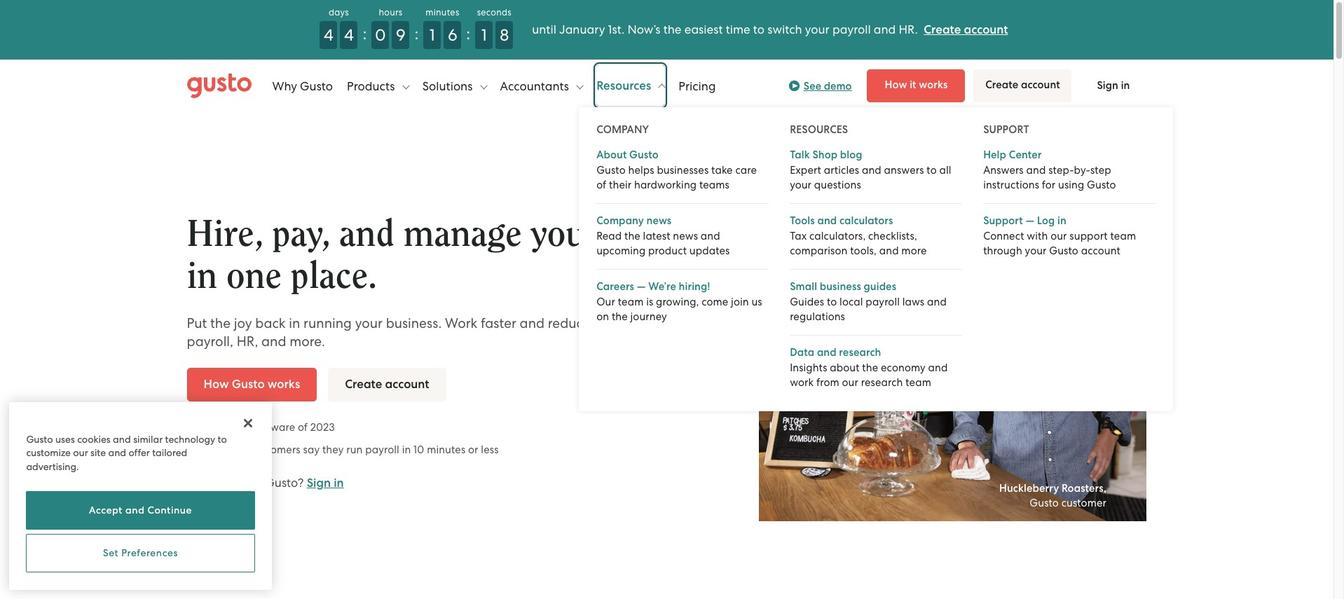 Task type: locate. For each thing, give the bounding box(es) containing it.
— for support
[[1026, 214, 1035, 227]]

resources button
[[597, 65, 666, 107]]

resources down 1st.
[[597, 78, 654, 93]]

1 vertical spatial company
[[597, 214, 644, 227]]

works inside main element
[[919, 79, 948, 91]]

payroll down guides
[[866, 295, 900, 308]]

our down about
[[842, 376, 859, 389]]

0 vertical spatial with
[[1027, 230, 1048, 242]]

their
[[609, 178, 632, 191]]

help
[[984, 148, 1007, 161]]

0 horizontal spatial works
[[268, 377, 300, 392]]

0 vertical spatial using
[[1059, 178, 1085, 191]]

1 company from the top
[[597, 123, 649, 136]]

1 vertical spatial —
[[637, 280, 646, 293]]

gusto
[[300, 79, 333, 93], [630, 148, 659, 161], [597, 164, 626, 176], [1087, 178, 1116, 191], [1050, 244, 1079, 257], [232, 377, 265, 392], [26, 434, 53, 445], [1030, 497, 1059, 510]]

to down the business
[[827, 295, 837, 308]]

all inside hire, pay, and manage your team all in one place.
[[694, 216, 730, 253]]

using left gusto?
[[233, 476, 262, 490]]

how it works link
[[868, 69, 966, 102]]

seconds
[[477, 7, 512, 18]]

1 horizontal spatial 4
[[324, 25, 334, 45]]

works right it at the right of the page
[[919, 79, 948, 91]]

1 horizontal spatial using
[[1059, 178, 1085, 191]]

instructions
[[984, 178, 1040, 191]]

and down blog
[[862, 164, 882, 176]]

create account link up center
[[974, 69, 1072, 102]]

main element
[[187, 65, 1174, 411]]

news
[[647, 214, 672, 227], [673, 230, 698, 242]]

1 horizontal spatial —
[[1026, 214, 1035, 227]]

resources inside popup button
[[597, 78, 654, 93]]

and down checklists,
[[880, 244, 899, 257]]

and inside help center answers and step-by-step instructions for using gusto
[[1027, 164, 1046, 176]]

1 vertical spatial with
[[633, 315, 660, 331]]

advertising.
[[26, 461, 79, 472]]

pricing link
[[679, 65, 716, 107]]

with down log
[[1027, 230, 1048, 242]]

your inside support — log in connect with our support team through your gusto account
[[1025, 244, 1047, 257]]

and down center
[[1027, 164, 1046, 176]]

1 horizontal spatial resources
[[790, 123, 848, 136]]

on
[[597, 310, 609, 323]]

gusto up customize
[[26, 434, 53, 445]]

0 vertical spatial resources
[[597, 78, 654, 93]]

tools
[[790, 214, 815, 227]]

articles
[[824, 164, 860, 176]]

0 vertical spatial sign in link
[[1081, 70, 1147, 102]]

gusto inside huckleberry roasters, gusto customer
[[1030, 497, 1059, 510]]

running
[[304, 315, 352, 331]]

research down economy
[[861, 376, 903, 389]]

resources
[[597, 78, 654, 93], [790, 123, 848, 136]]

account inside support — log in connect with our support team through your gusto account
[[1081, 244, 1121, 257]]

team inside hire, pay, and manage your team all in one place.
[[609, 216, 685, 253]]

1 vertical spatial create
[[986, 79, 1019, 91]]

how
[[885, 79, 907, 91], [204, 377, 229, 392]]

of left "their"
[[597, 178, 607, 191]]

business
[[820, 280, 861, 293]]

minutes left or
[[427, 443, 466, 456]]

1 vertical spatial create account
[[345, 377, 429, 392]]

0 vertical spatial news
[[647, 214, 672, 227]]

local
[[840, 295, 863, 308]]

0 vertical spatial support
[[984, 123, 1030, 136]]

say
[[303, 443, 320, 456]]

how down payroll,
[[204, 377, 229, 392]]

checklists,
[[869, 230, 918, 242]]

talk
[[790, 148, 810, 161]]

create account down business.
[[345, 377, 429, 392]]

the inside data and research insights about the economy and work from our research team
[[863, 361, 879, 374]]

1 vertical spatial of
[[298, 421, 308, 434]]

1 : from the left
[[363, 24, 367, 43]]

1 support from the top
[[984, 123, 1030, 136]]

0 vertical spatial how
[[885, 79, 907, 91]]

0 horizontal spatial how
[[204, 377, 229, 392]]

step-
[[1049, 164, 1074, 176]]

in inside the put the joy back in running your business. work faster and reduce errors with automated payroll, hr, and more.
[[289, 315, 300, 331]]

— left we're
[[637, 280, 646, 293]]

#1 payroll software of 2023
[[199, 421, 335, 434]]

3 out of 4 customers say they run payroll in 10 minutes or less
[[199, 443, 499, 456]]

: for 9
[[415, 24, 419, 43]]

2 horizontal spatial of
[[597, 178, 607, 191]]

of right the "out"
[[230, 443, 239, 456]]

calculators,
[[810, 230, 866, 242]]

the up upcoming
[[625, 230, 641, 242]]

the inside careers — we're hiring! our team is growing, come join us on the journey
[[612, 310, 628, 323]]

of left 2023
[[298, 421, 308, 434]]

payroll left hr.
[[833, 22, 871, 36]]

2 vertical spatial our
[[73, 447, 88, 458]]

about
[[830, 361, 860, 374]]

1 vertical spatial payroll
[[866, 295, 900, 308]]

0 horizontal spatial our
[[73, 447, 88, 458]]

company news read the latest news and upcoming product updates
[[597, 214, 730, 257]]

2 support from the top
[[984, 214, 1023, 227]]

0 horizontal spatial all
[[694, 216, 730, 253]]

and right accept
[[125, 505, 145, 516]]

the inside company news read the latest news and upcoming product updates
[[625, 230, 641, 242]]

company for company
[[597, 123, 649, 136]]

1 horizontal spatial create account
[[986, 79, 1061, 91]]

2 vertical spatial payroll
[[365, 443, 400, 456]]

sign in link
[[1081, 70, 1147, 102], [307, 476, 344, 490]]

0 horizontal spatial create
[[345, 377, 382, 392]]

online payroll services, hr, and benefits | gusto image
[[187, 73, 251, 98]]

in
[[1121, 79, 1130, 92], [1058, 214, 1067, 227], [187, 258, 217, 295], [289, 315, 300, 331], [402, 443, 411, 456], [334, 476, 344, 490]]

1 vertical spatial news
[[673, 230, 698, 242]]

payroll,
[[187, 333, 233, 350]]

using down step- at right top
[[1059, 178, 1085, 191]]

company up read
[[597, 214, 644, 227]]

0 vertical spatial sign
[[1097, 79, 1119, 92]]

0 vertical spatial minutes
[[426, 7, 460, 18]]

: right 6
[[466, 24, 471, 43]]

0 horizontal spatial of
[[230, 443, 239, 456]]

create account link down business.
[[328, 368, 446, 401]]

2 horizontal spatial our
[[1051, 230, 1067, 242]]

0 horizontal spatial news
[[647, 214, 672, 227]]

the right "now's"
[[664, 22, 682, 36]]

questions
[[814, 178, 861, 191]]

business.
[[386, 315, 442, 331]]

1 horizontal spatial with
[[1027, 230, 1048, 242]]

9
[[396, 25, 406, 45]]

— left log
[[1026, 214, 1035, 227]]

1 vertical spatial all
[[694, 216, 730, 253]]

helps
[[628, 164, 654, 176]]

create account up center
[[986, 79, 1061, 91]]

now's
[[628, 22, 661, 36]]

0 vertical spatial create account
[[986, 79, 1061, 91]]

minutes up 6
[[426, 7, 460, 18]]

0 vertical spatial works
[[919, 79, 948, 91]]

small
[[790, 280, 817, 293]]

and inside 'button'
[[125, 505, 145, 516]]

and right site
[[108, 447, 126, 458]]

with down is
[[633, 315, 660, 331]]

company up about at the left
[[597, 123, 649, 136]]

support for support — log in connect with our support team through your gusto account
[[984, 214, 1023, 227]]

works for how gusto works
[[268, 377, 300, 392]]

1 left 8
[[481, 25, 487, 45]]

news up latest
[[647, 214, 672, 227]]

the inside the put the joy back in running your business. work faster and reduce errors with automated payroll, hr, and more.
[[210, 315, 231, 331]]

the
[[664, 22, 682, 36], [625, 230, 641, 242], [612, 310, 628, 323], [210, 315, 231, 331], [863, 361, 879, 374]]

payroll right run
[[365, 443, 400, 456]]

1 horizontal spatial how
[[885, 79, 907, 91]]

1 vertical spatial our
[[842, 376, 859, 389]]

news up product
[[673, 230, 698, 242]]

to right time
[[753, 22, 765, 36]]

place.
[[291, 258, 377, 295]]

answers
[[884, 164, 924, 176]]

1 horizontal spatial sign
[[1097, 79, 1119, 92]]

1st.
[[608, 22, 625, 36]]

2 company from the top
[[597, 214, 644, 227]]

shop
[[813, 148, 838, 161]]

businesses
[[657, 164, 709, 176]]

1 vertical spatial works
[[268, 377, 300, 392]]

research
[[839, 346, 882, 359], [861, 376, 903, 389]]

take
[[712, 164, 733, 176]]

works
[[919, 79, 948, 91], [268, 377, 300, 392]]

1 horizontal spatial our
[[842, 376, 859, 389]]

0 vertical spatial —
[[1026, 214, 1035, 227]]

and
[[874, 22, 896, 36], [862, 164, 882, 176], [1027, 164, 1046, 176], [818, 214, 837, 227], [339, 216, 394, 253], [701, 230, 720, 242], [880, 244, 899, 257], [927, 295, 947, 308], [520, 315, 545, 331], [262, 333, 286, 350], [817, 346, 837, 359], [928, 361, 948, 374], [113, 434, 131, 445], [108, 447, 126, 458], [125, 505, 145, 516]]

gusto inside support — log in connect with our support team through your gusto account
[[1050, 244, 1079, 257]]

: left 0
[[363, 24, 367, 43]]

how gusto works link
[[187, 368, 317, 401]]

works up the software
[[268, 377, 300, 392]]

1 horizontal spatial :
[[415, 24, 419, 43]]

our left site
[[73, 447, 88, 458]]

payroll
[[215, 421, 248, 434]]

hr,
[[237, 333, 258, 350]]

: right 9
[[415, 24, 419, 43]]

all inside talk shop blog expert articles and answers to all your questions
[[940, 164, 952, 176]]

to inside small business guides guides to local payroll laws and regulations
[[827, 295, 837, 308]]

gusto down step
[[1087, 178, 1116, 191]]

and down back
[[262, 333, 286, 350]]

and left hr.
[[874, 22, 896, 36]]

2 1 from the left
[[481, 25, 487, 45]]

us
[[752, 295, 763, 308]]

your inside talk shop blog expert articles and answers to all your questions
[[790, 178, 812, 191]]

and right faster
[[520, 315, 545, 331]]

0 horizontal spatial :
[[363, 24, 367, 43]]

gusto down the support
[[1050, 244, 1079, 257]]

resources up shop
[[790, 123, 848, 136]]

how for how gusto works
[[204, 377, 229, 392]]

and inside company news read the latest news and upcoming product updates
[[701, 230, 720, 242]]

— inside careers — we're hiring! our team is growing, come join us on the journey
[[637, 280, 646, 293]]

hardworking
[[634, 178, 697, 191]]

careers — we're hiring! our team is growing, come join us on the journey
[[597, 280, 763, 323]]

set
[[103, 548, 119, 559]]

tax
[[790, 230, 807, 242]]

the right about
[[863, 361, 879, 374]]

create account link right hr.
[[924, 22, 1008, 37]]

careers
[[597, 280, 634, 293]]

to right answers
[[927, 164, 937, 176]]

they
[[322, 443, 344, 456]]

0 horizontal spatial with
[[633, 315, 660, 331]]

team inside careers — we're hiring! our team is growing, come join us on the journey
[[618, 295, 644, 308]]

center
[[1009, 148, 1042, 161]]

tiny image
[[793, 83, 798, 88]]

1 vertical spatial create account link
[[974, 69, 1072, 102]]

2 horizontal spatial create
[[986, 79, 1019, 91]]

your inside the put the joy back in running your business. work faster and reduce errors with automated payroll, hr, and more.
[[355, 315, 383, 331]]

1 horizontal spatial 1
[[481, 25, 487, 45]]

product
[[648, 244, 687, 257]]

through
[[984, 244, 1023, 257]]

1 horizontal spatial of
[[298, 421, 308, 434]]

gusto down the huckleberry in the bottom of the page
[[1030, 497, 1059, 510]]

and up place.
[[339, 216, 394, 253]]

all right answers
[[940, 164, 952, 176]]

1 vertical spatial sign
[[307, 476, 331, 490]]

and up updates
[[701, 230, 720, 242]]

0 vertical spatial create account link
[[924, 22, 1008, 37]]

1 vertical spatial how
[[204, 377, 229, 392]]

how left it at the right of the page
[[885, 79, 907, 91]]

2 horizontal spatial :
[[466, 24, 471, 43]]

— inside support — log in connect with our support team through your gusto account
[[1026, 214, 1035, 227]]

research up about
[[839, 346, 882, 359]]

your inside until january 1st. now's the easiest time to switch your payroll and hr. create account
[[805, 22, 830, 36]]

similar
[[133, 434, 163, 445]]

1 1 from the left
[[430, 25, 435, 45]]

customer
[[1062, 497, 1107, 510]]

accountants button
[[500, 65, 584, 107]]

gusto up 'helps'
[[630, 148, 659, 161]]

how gusto works
[[204, 377, 300, 392]]

our inside support — log in connect with our support team through your gusto account
[[1051, 230, 1067, 242]]

0 horizontal spatial using
[[233, 476, 262, 490]]

0 vertical spatial all
[[940, 164, 952, 176]]

back
[[255, 315, 286, 331]]

the right on in the left bottom of the page
[[612, 310, 628, 323]]

in inside hire, pay, and manage your team all in one place.
[[187, 258, 217, 295]]

see demo link
[[789, 77, 852, 94]]

2 vertical spatial of
[[230, 443, 239, 456]]

0 vertical spatial company
[[597, 123, 649, 136]]

0 horizontal spatial resources
[[597, 78, 654, 93]]

company for company news read the latest news and upcoming product updates
[[597, 214, 644, 227]]

2 : from the left
[[415, 24, 419, 43]]

our inside gusto uses cookies and similar technology to customize our site and offer tailored advertising.
[[73, 447, 88, 458]]

0 vertical spatial create
[[924, 22, 961, 37]]

1 horizontal spatial all
[[940, 164, 952, 176]]

sign inside main element
[[1097, 79, 1119, 92]]

0 horizontal spatial sign in link
[[307, 476, 344, 490]]

1 left 6
[[430, 25, 435, 45]]

1 vertical spatial support
[[984, 214, 1023, 227]]

economy
[[881, 361, 926, 374]]

2 vertical spatial create
[[345, 377, 382, 392]]

1 vertical spatial using
[[233, 476, 262, 490]]

our down log
[[1051, 230, 1067, 242]]

0 vertical spatial our
[[1051, 230, 1067, 242]]

to right #1
[[218, 434, 227, 445]]

1 horizontal spatial works
[[919, 79, 948, 91]]

1 vertical spatial sign in link
[[307, 476, 344, 490]]

company inside company news read the latest news and upcoming product updates
[[597, 214, 644, 227]]

create account inside main element
[[986, 79, 1061, 91]]

0 vertical spatial payroll
[[833, 22, 871, 36]]

with inside support — log in connect with our support team through your gusto account
[[1027, 230, 1048, 242]]

all right product
[[694, 216, 730, 253]]

and inside talk shop blog expert articles and answers to all your questions
[[862, 164, 882, 176]]

easiest
[[685, 22, 723, 36]]

0 vertical spatial of
[[597, 178, 607, 191]]

support up connect
[[984, 214, 1023, 227]]

support inside support — log in connect with our support team through your gusto account
[[984, 214, 1023, 227]]

0 horizontal spatial 1
[[430, 25, 435, 45]]

the up payroll,
[[210, 315, 231, 331]]

3 : from the left
[[466, 24, 471, 43]]

1 horizontal spatial sign in link
[[1081, 70, 1147, 102]]

using
[[1059, 178, 1085, 191], [233, 476, 262, 490]]

why gusto
[[272, 79, 333, 93]]

how inside main element
[[885, 79, 907, 91]]

3
[[202, 443, 208, 456]]

support up help
[[984, 123, 1030, 136]]

and right laws
[[927, 295, 947, 308]]

0 horizontal spatial —
[[637, 280, 646, 293]]

:
[[363, 24, 367, 43], [415, 24, 419, 43], [466, 24, 471, 43]]

create inside main element
[[986, 79, 1019, 91]]

teams
[[700, 178, 730, 191]]



Task type: vqa. For each thing, say whether or not it's contained in the screenshot.
s
no



Task type: describe. For each thing, give the bounding box(es) containing it.
guides
[[790, 295, 825, 308]]

help center answers and step-by-step instructions for using gusto
[[984, 148, 1116, 191]]

until
[[532, 22, 557, 36]]

8
[[500, 25, 509, 45]]

huckleberry
[[1000, 482, 1059, 495]]

to inside until january 1st. now's the easiest time to switch your payroll and hr. create account
[[753, 22, 765, 36]]

2 horizontal spatial 4
[[344, 25, 354, 45]]

payroll inside until january 1st. now's the easiest time to switch your payroll and hr. create account
[[833, 22, 871, 36]]

journey
[[631, 310, 667, 323]]

software
[[251, 421, 295, 434]]

automated
[[663, 315, 733, 331]]

gusto?
[[265, 476, 304, 490]]

our inside data and research insights about the economy and work from our research team
[[842, 376, 859, 389]]

1 horizontal spatial create
[[924, 22, 961, 37]]

the inside until january 1st. now's the easiest time to switch your payroll and hr. create account
[[664, 22, 682, 36]]

latest
[[643, 230, 671, 242]]

and right economy
[[928, 361, 948, 374]]

or
[[468, 443, 479, 456]]

gusto right why
[[300, 79, 333, 93]]

less
[[481, 443, 499, 456]]

tailored
[[152, 447, 187, 458]]

days
[[329, 7, 349, 18]]

set preferences
[[103, 548, 178, 559]]

data and research insights about the economy and work from our research team
[[790, 346, 948, 389]]

by-
[[1074, 164, 1091, 176]]

hr.
[[899, 22, 918, 36]]

until january 1st. now's the easiest time to switch your payroll and hr. create account
[[532, 22, 1008, 37]]

calculators
[[840, 214, 893, 227]]

support for support
[[984, 123, 1030, 136]]

with inside the put the joy back in running your business. work faster and reduce errors with automated payroll, hr, and more.
[[633, 315, 660, 331]]

to inside gusto uses cookies and similar technology to customize our site and offer tailored advertising.
[[218, 434, 227, 445]]

hiring!
[[679, 280, 711, 293]]

0 vertical spatial research
[[839, 346, 882, 359]]

using inside already using gusto? sign in
[[233, 476, 262, 490]]

manage
[[403, 216, 522, 253]]

demo
[[824, 80, 852, 92]]

and up offer
[[113, 434, 131, 445]]

: for 4
[[363, 24, 367, 43]]

is
[[646, 295, 654, 308]]

and inside hire, pay, and manage your team all in one place.
[[339, 216, 394, 253]]

growing,
[[656, 295, 699, 308]]

tools,
[[851, 244, 877, 257]]

solutions
[[422, 79, 476, 93]]

laws
[[903, 295, 925, 308]]

put the joy back in running your business. work faster and reduce errors with automated payroll, hr, and more.
[[187, 315, 733, 350]]

10
[[414, 443, 424, 456]]

#1
[[202, 421, 212, 434]]

continue
[[148, 505, 192, 516]]

: for 6
[[466, 24, 471, 43]]

and up about
[[817, 346, 837, 359]]

updates
[[690, 244, 730, 257]]

gusto image image
[[759, 191, 1147, 522]]

read
[[597, 230, 622, 242]]

1 for 8
[[481, 25, 487, 45]]

we're
[[649, 280, 676, 293]]

of inside about gusto gusto helps businesses take care of their hardworking teams
[[597, 178, 607, 191]]

put
[[187, 315, 207, 331]]

cookies
[[77, 434, 111, 445]]

already
[[187, 476, 230, 490]]

gusto inside gusto uses cookies and similar technology to customize our site and offer tailored advertising.
[[26, 434, 53, 445]]

insights
[[790, 361, 828, 374]]

regulations
[[790, 310, 845, 323]]

see demo
[[804, 80, 852, 92]]

hours
[[379, 7, 403, 18]]

site
[[90, 447, 106, 458]]

gusto down about at the left
[[597, 164, 626, 176]]

huckleberry roasters, gusto customer
[[1000, 482, 1107, 510]]

solutions button
[[422, 65, 487, 107]]

1 for 6
[[430, 25, 435, 45]]

products button
[[347, 65, 409, 107]]

hire, pay, and manage your team all in one place.
[[187, 216, 730, 295]]

and inside small business guides guides to local payroll laws and regulations
[[927, 295, 947, 308]]

6
[[448, 25, 458, 45]]

works for how it works
[[919, 79, 948, 91]]

log
[[1038, 214, 1055, 227]]

1 vertical spatial minutes
[[427, 443, 466, 456]]

technology
[[165, 434, 215, 445]]

expert
[[790, 164, 822, 176]]

customers
[[251, 443, 301, 456]]

— for careers
[[637, 280, 646, 293]]

accept and continue
[[89, 505, 192, 516]]

support
[[1070, 230, 1108, 242]]

work
[[445, 315, 478, 331]]

it
[[910, 79, 917, 91]]

0 horizontal spatial create account
[[345, 377, 429, 392]]

using inside help center answers and step-by-step instructions for using gusto
[[1059, 178, 1085, 191]]

reduce
[[548, 315, 591, 331]]

0 horizontal spatial 4
[[242, 443, 248, 456]]

1 vertical spatial research
[[861, 376, 903, 389]]

team inside support — log in connect with our support team through your gusto account
[[1111, 230, 1136, 242]]

blog
[[840, 148, 863, 161]]

sign in
[[1097, 79, 1130, 92]]

see
[[804, 80, 822, 92]]

payroll inside small business guides guides to local payroll laws and regulations
[[866, 295, 900, 308]]

accept and continue button
[[26, 491, 255, 530]]

errors
[[594, 315, 630, 331]]

roasters,
[[1062, 482, 1107, 495]]

0
[[375, 25, 386, 45]]

to inside talk shop blog expert articles and answers to all your questions
[[927, 164, 937, 176]]

uses
[[55, 434, 75, 445]]

gusto inside help center answers and step-by-step instructions for using gusto
[[1087, 178, 1116, 191]]

and up calculators,
[[818, 214, 837, 227]]

pricing
[[679, 79, 716, 93]]

2 vertical spatial create account link
[[328, 368, 446, 401]]

connect
[[984, 230, 1025, 242]]

small business guides guides to local payroll laws and regulations
[[790, 280, 947, 323]]

in inside support — log in connect with our support team through your gusto account
[[1058, 214, 1067, 227]]

switch
[[768, 22, 802, 36]]

how for how it works
[[885, 79, 907, 91]]

1 horizontal spatial news
[[673, 230, 698, 242]]

gusto down hr,
[[232, 377, 265, 392]]

team inside data and research insights about the economy and work from our research team
[[906, 376, 932, 389]]

already using gusto? sign in
[[187, 476, 344, 490]]

customize
[[26, 447, 71, 458]]

answers
[[984, 164, 1024, 176]]

and inside until january 1st. now's the easiest time to switch your payroll and hr. create account
[[874, 22, 896, 36]]

offer
[[129, 447, 150, 458]]

1 vertical spatial resources
[[790, 123, 848, 136]]

about
[[597, 148, 627, 161]]

more
[[902, 244, 927, 257]]

gusto uses cookies and similar technology to customize our site and offer tailored advertising.
[[26, 434, 227, 472]]

0 horizontal spatial sign
[[307, 476, 331, 490]]

your inside hire, pay, and manage your team all in one place.
[[531, 216, 600, 253]]

january
[[559, 22, 605, 36]]

one
[[226, 258, 282, 295]]



